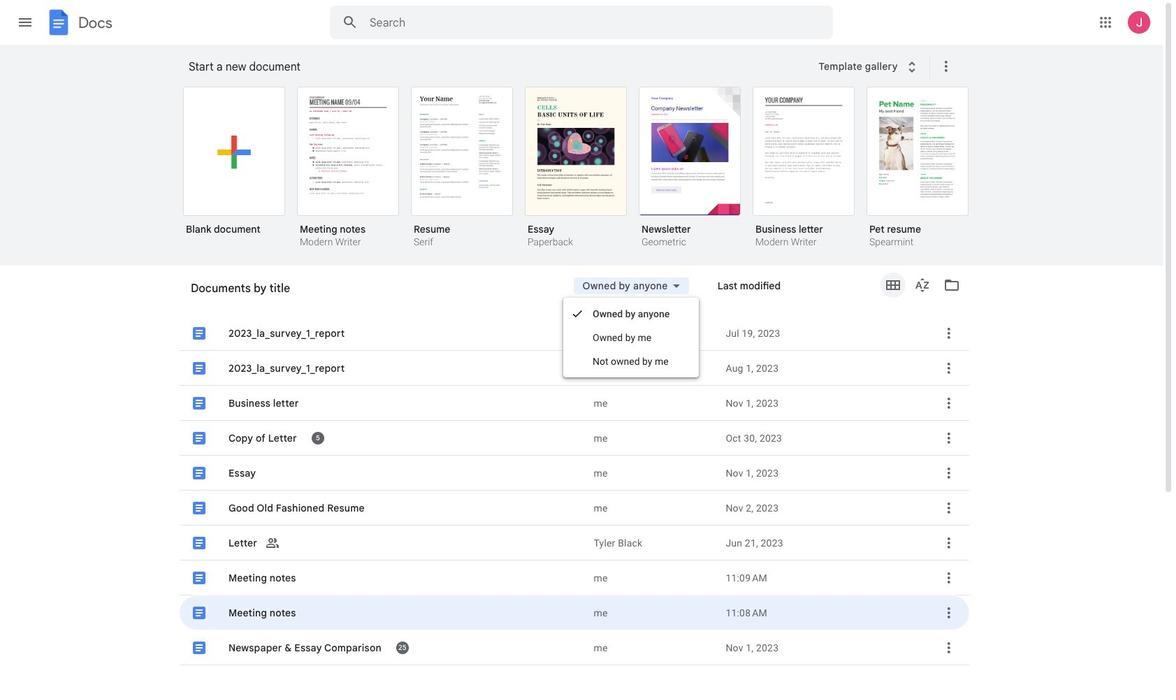 Task type: locate. For each thing, give the bounding box(es) containing it.
0 vertical spatial last opened by me nov 1, 2023 element
[[726, 396, 919, 410]]

more actions. popup button. image for last opened by me nov 2, 2023 element
[[941, 500, 958, 517]]

2 vertical spatial medium image
[[191, 570, 208, 587]]

1 more actions. popup button. image from the top
[[941, 325, 958, 342]]

5 more actions. popup button. image from the top
[[941, 535, 958, 552]]

2 more actions. popup button. image from the top
[[941, 430, 958, 447]]

2 medium image from the top
[[191, 360, 208, 377]]

owned by me element for last opened by me nov 2, 2023 element
[[594, 501, 715, 515]]

1 more actions. popup button. image from the top
[[941, 360, 958, 377]]

medium image for owned by me element for second last opened by me nov 1, 2023 element from the bottom
[[191, 465, 208, 482]]

1 vertical spatial heading
[[180, 266, 553, 310]]

last opened by me nov 1, 2023 element up last opened by me nov 2, 2023 element
[[726, 466, 919, 480]]

2 more actions. popup button. image from the top
[[941, 395, 958, 412]]

more actions. popup button. image for last opened by me aug 1, 2023 element on the bottom right of the page
[[941, 360, 958, 377]]

owned by me element
[[594, 326, 715, 340], [594, 361, 715, 375], [594, 396, 715, 410], [594, 431, 715, 445], [594, 466, 715, 480], [594, 501, 715, 515], [594, 571, 715, 585], [594, 606, 715, 620], [594, 641, 715, 655]]

last opened by me nov 1, 2023 element up 'last opened by me oct 30, 2023' element
[[726, 396, 919, 410]]

6 owned by me element from the top
[[594, 501, 715, 515]]

more actions. popup button. image for 'last opened by me oct 30, 2023' element
[[941, 430, 958, 447]]

1 vertical spatial medium image
[[191, 395, 208, 412]]

more actions. popup button. image for last opened by me jun 21, 2023 element
[[941, 535, 958, 552]]

3 more actions. popup button. image from the top
[[941, 570, 958, 587]]

medium image for the last opened by me 11:09 am element
[[191, 570, 208, 587]]

3 owned by me element from the top
[[594, 396, 715, 410]]

3 more actions. popup button. image from the top
[[941, 465, 958, 482]]

0 vertical spatial heading
[[189, 45, 810, 90]]

medium image
[[668, 278, 685, 294], [191, 395, 208, 412], [191, 570, 208, 587]]

2 owned by me element from the top
[[594, 361, 715, 375]]

medium image for owned by me element associated with last opened by me 11:08 am element at bottom right
[[191, 605, 208, 622]]

letter google docs element
[[221, 273, 586, 673]]

medium image
[[191, 325, 208, 342], [191, 360, 208, 377], [191, 430, 208, 447], [191, 465, 208, 482], [191, 500, 208, 517], [191, 535, 208, 552], [191, 605, 208, 622], [191, 640, 208, 657]]

last opened by me 11:08 am element
[[726, 606, 919, 620]]

medium image for owned by tyler black element
[[191, 535, 208, 552]]

1 owned by me element from the top
[[594, 326, 715, 340]]

1 last opened by me nov 1, 2023 element from the top
[[726, 396, 919, 410]]

last opened by me nov 1, 2023 element
[[726, 396, 919, 410], [726, 466, 919, 480], [726, 641, 919, 655]]

5 medium image from the top
[[191, 500, 208, 517]]

more actions. popup button. image
[[941, 325, 958, 342], [941, 395, 958, 412], [941, 465, 958, 482], [941, 500, 958, 517], [941, 535, 958, 552], [941, 640, 958, 657]]

heading
[[189, 45, 810, 90], [180, 266, 553, 310]]

copy of letter google docs 5 follow ups element
[[227, 430, 586, 447]]

9 owned by me element from the top
[[594, 641, 715, 655]]

last opened by me nov 2, 2023 element
[[726, 501, 919, 515]]

7 owned by me element from the top
[[594, 571, 715, 585]]

more actions. image
[[935, 58, 955, 75]]

last opened by me jun 21, 2023 element
[[726, 536, 919, 550]]

6 more actions. popup button. image from the top
[[941, 640, 958, 657]]

last opened by me jul 19, 2023 element
[[726, 326, 919, 340]]

4 owned by me element from the top
[[594, 431, 715, 445]]

6 medium image from the top
[[191, 535, 208, 552]]

4 more actions. popup button. image from the top
[[941, 500, 958, 517]]

medium image for owned by me element associated with last opened by me nov 2, 2023 element
[[191, 500, 208, 517]]

1 medium image from the top
[[191, 325, 208, 342]]

8 medium image from the top
[[191, 640, 208, 657]]

last opened by me 11:09 am element
[[726, 571, 919, 585]]

owned by me element for last opened by me aug 1, 2023 element on the bottom right of the page
[[594, 361, 715, 375]]

list box
[[183, 84, 987, 266], [180, 273, 970, 673]]

0 vertical spatial medium image
[[668, 278, 685, 294]]

last opened by me nov 1, 2023 element down last opened by me 11:08 am element at bottom right
[[726, 641, 919, 655]]

more actions. popup button. image
[[941, 360, 958, 377], [941, 430, 958, 447], [941, 570, 958, 587], [941, 605, 958, 622]]

owned by me element for 3rd last opened by me nov 1, 2023 element from the bottom of the page
[[594, 396, 715, 410]]

8 owned by me element from the top
[[594, 606, 715, 620]]

option
[[183, 87, 285, 245], [297, 87, 399, 250], [411, 87, 513, 250], [525, 87, 627, 250], [639, 87, 741, 250], [753, 87, 855, 250], [867, 87, 969, 250], [180, 273, 970, 673], [180, 316, 970, 351], [180, 351, 970, 386], [180, 386, 970, 421], [180, 421, 970, 456], [180, 456, 970, 491], [180, 491, 970, 526], [180, 561, 970, 596], [180, 596, 970, 631], [180, 631, 970, 666], [180, 666, 970, 673]]

7 medium image from the top
[[191, 605, 208, 622]]

1 vertical spatial last opened by me nov 1, 2023 element
[[726, 466, 919, 480]]

medium image for owned by me element related to 'last opened by me oct 30, 2023' element
[[191, 430, 208, 447]]

4 more actions. popup button. image from the top
[[941, 605, 958, 622]]

None search field
[[330, 6, 833, 39]]

3 medium image from the top
[[191, 430, 208, 447]]

owned by me element for second last opened by me nov 1, 2023 element from the bottom
[[594, 466, 715, 480]]

5 owned by me element from the top
[[594, 466, 715, 480]]

template gallery image
[[904, 59, 921, 76]]

4 medium image from the top
[[191, 465, 208, 482]]

2 vertical spatial last opened by me nov 1, 2023 element
[[726, 641, 919, 655]]

medium image for 3rd last opened by me nov 1, 2023 element from the bottom of the page
[[191, 395, 208, 412]]

more actions. popup button. image for second last opened by me nov 1, 2023 element from the bottom
[[941, 465, 958, 482]]

medium image for "last opened by me jul 19, 2023" element's owned by me element
[[191, 325, 208, 342]]

owned by me element for 'last opened by me oct 30, 2023' element
[[594, 431, 715, 445]]

menu
[[564, 298, 699, 378]]



Task type: vqa. For each thing, say whether or not it's contained in the screenshot.
normal text
no



Task type: describe. For each thing, give the bounding box(es) containing it.
3 last opened by me nov 1, 2023 element from the top
[[726, 641, 919, 655]]

grid view image
[[885, 277, 902, 294]]

medium image for 1st last opened by me nov 1, 2023 element from the bottom's owned by me element
[[191, 640, 208, 657]]

more actions. popup button. image for last opened by me 11:08 am element at bottom right
[[941, 605, 958, 622]]

2 last opened by me nov 1, 2023 element from the top
[[726, 466, 919, 480]]

medium image for last opened by me aug 1, 2023 element on the bottom right of the page's owned by me element
[[191, 360, 208, 377]]

owned by me element for last opened by me 11:08 am element at bottom right
[[594, 606, 715, 620]]

owned by me element for the last opened by me 11:09 am element
[[594, 571, 715, 585]]

more actions. popup button. image for "last opened by me jul 19, 2023" element
[[941, 325, 958, 342]]

more actions. popup button. image for the last opened by me 11:09 am element
[[941, 570, 958, 587]]

main menu image
[[17, 14, 34, 31]]

1 vertical spatial list box
[[180, 273, 970, 673]]

owned by me element for 1st last opened by me nov 1, 2023 element from the bottom
[[594, 641, 715, 655]]

owned by me element for "last opened by me jul 19, 2023" element
[[594, 326, 715, 340]]

newspaper & essay comparison google docs 25 follow ups element
[[227, 639, 586, 656]]

0 vertical spatial list box
[[183, 84, 987, 266]]

more actions. popup button. image for 1st last opened by me nov 1, 2023 element from the bottom
[[941, 640, 958, 657]]

last opened by me oct 30, 2023 element
[[726, 431, 919, 445]]

search image
[[336, 8, 364, 36]]

owned by tyler black element
[[594, 536, 715, 550]]

Search bar text field
[[370, 16, 799, 30]]

more actions. popup button. image for 3rd last opened by me nov 1, 2023 element from the bottom of the page
[[941, 395, 958, 412]]

last opened by me aug 1, 2023 element
[[726, 361, 919, 375]]



